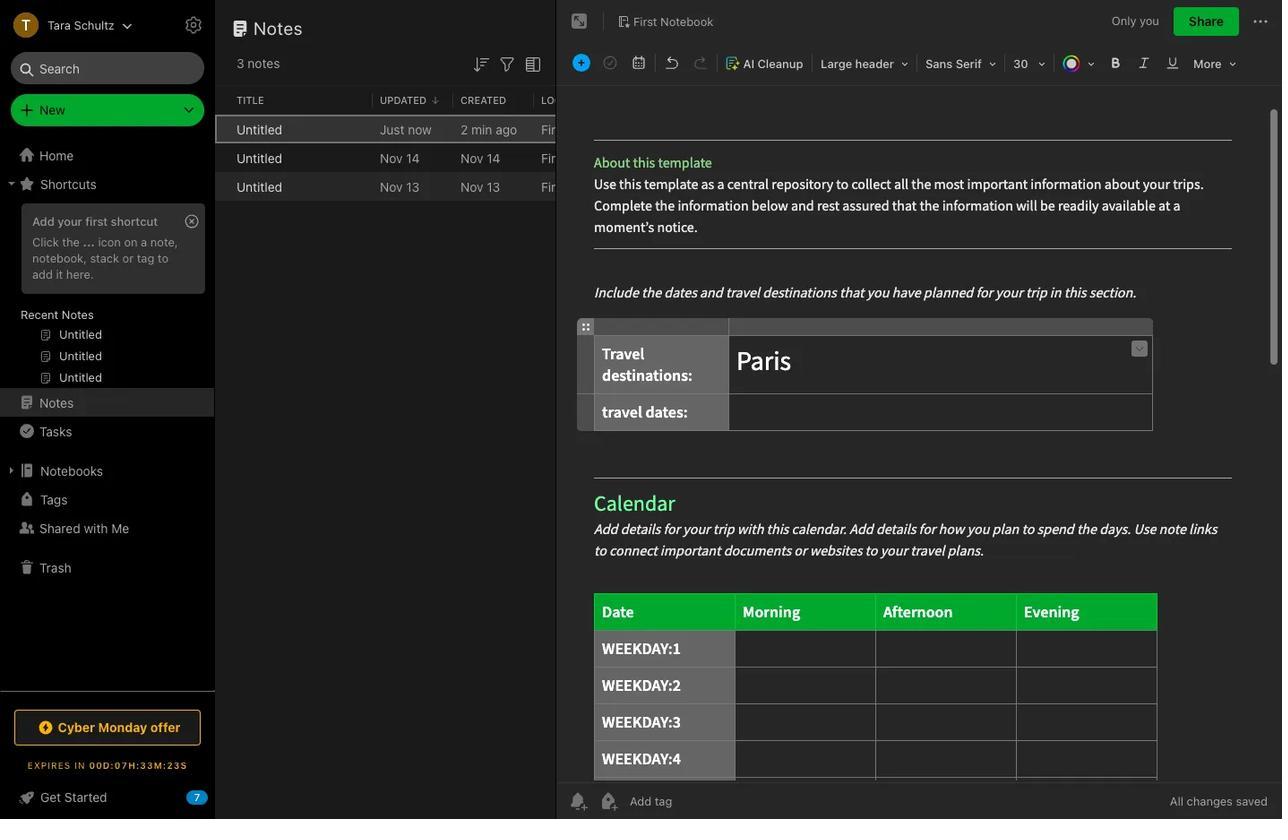 Task type: locate. For each thing, give the bounding box(es) containing it.
1 horizontal spatial 14
[[487, 150, 501, 165]]

add your first shortcut
[[32, 214, 158, 229]]

note,
[[150, 235, 178, 249]]

you
[[1140, 14, 1160, 28]]

changes
[[1187, 794, 1233, 808]]

nov 13 down just now
[[380, 179, 420, 194]]

1 vertical spatial untitled
[[237, 150, 282, 165]]

recent notes
[[21, 307, 94, 322]]

to
[[158, 251, 169, 265]]

notes up notes
[[254, 18, 303, 39]]

2 untitled from the top
[[237, 150, 282, 165]]

1 vertical spatial notes
[[62, 307, 94, 322]]

14 down "now"
[[406, 150, 420, 165]]

new
[[39, 102, 65, 117]]

untitled
[[237, 121, 282, 137], [237, 150, 282, 165], [237, 179, 282, 194]]

1 nov 13 from the left
[[380, 179, 420, 194]]

add
[[32, 214, 54, 229]]

Font family field
[[919, 50, 1003, 76]]

3 untitled from the top
[[237, 179, 282, 194]]

bold image
[[1103, 50, 1128, 75]]

notebook,
[[32, 251, 87, 265]]

2 nov 13 from the left
[[461, 179, 500, 194]]

1 nov 14 from the left
[[380, 150, 420, 165]]

14 down 2 min ago
[[487, 150, 501, 165]]

get started
[[40, 790, 107, 805]]

large header
[[821, 56, 894, 71]]

nov
[[380, 150, 403, 165], [461, 150, 484, 165], [380, 179, 403, 194], [461, 179, 484, 194]]

underline image
[[1161, 50, 1186, 75]]

2 vertical spatial untitled
[[237, 179, 282, 194]]

2 nov 14 from the left
[[461, 150, 501, 165]]

more
[[1194, 56, 1222, 71]]

0 horizontal spatial 13
[[406, 179, 420, 194]]

13
[[406, 179, 420, 194], [487, 179, 500, 194]]

shortcuts button
[[0, 169, 214, 198]]

tara schultz
[[47, 17, 114, 32]]

with
[[84, 520, 108, 535]]

More field
[[1187, 50, 1243, 76]]

0 horizontal spatial 14
[[406, 150, 420, 165]]

click the ...
[[32, 235, 95, 249]]

1 horizontal spatial nov 13
[[461, 179, 500, 194]]

nov 13
[[380, 179, 420, 194], [461, 179, 500, 194]]

nov 14 down min
[[461, 150, 501, 165]]

Sort options field
[[470, 52, 492, 75]]

row group
[[215, 115, 857, 201]]

group
[[0, 198, 214, 395]]

recent
[[21, 307, 59, 322]]

trash link
[[0, 553, 214, 582]]

None search field
[[23, 52, 192, 84]]

2 vertical spatial notes
[[39, 395, 74, 410]]

title
[[237, 94, 264, 106]]

13 down 2 min ago
[[487, 179, 500, 194]]

shortcut
[[111, 214, 158, 229]]

ago
[[496, 121, 517, 137]]

1 horizontal spatial nov 14
[[461, 150, 501, 165]]

location
[[541, 94, 592, 106]]

7
[[194, 791, 200, 803]]

cyber
[[58, 720, 95, 735]]

notebooks link
[[0, 456, 214, 485]]

tree
[[0, 141, 215, 690]]

min
[[471, 121, 492, 137]]

notebook inside button
[[661, 14, 714, 28]]

nov 14
[[380, 150, 420, 165], [461, 150, 501, 165]]

1 horizontal spatial 13
[[487, 179, 500, 194]]

expand notebooks image
[[4, 463, 19, 478]]

home link
[[0, 141, 215, 169]]

notes
[[254, 18, 303, 39], [62, 307, 94, 322], [39, 395, 74, 410]]

cell
[[215, 115, 229, 143]]

View options field
[[518, 52, 544, 75]]

notes right recent
[[62, 307, 94, 322]]

0 horizontal spatial nov 13
[[380, 179, 420, 194]]

more actions image
[[1250, 11, 1272, 32]]

Insert field
[[568, 50, 595, 75]]

0 vertical spatial untitled
[[237, 121, 282, 137]]

header
[[856, 56, 894, 71]]

first
[[634, 14, 657, 28], [541, 121, 567, 137], [541, 150, 567, 165], [541, 179, 567, 194]]

in
[[75, 760, 86, 771]]

on
[[124, 235, 138, 249]]

notebook
[[661, 14, 714, 28], [570, 121, 627, 137], [570, 150, 627, 165], [570, 179, 627, 194]]

Heading level field
[[815, 50, 915, 76]]

shared with me
[[39, 520, 129, 535]]

ai cleanup
[[743, 56, 803, 71]]

icon
[[98, 235, 121, 249]]

Note Editor text field
[[557, 86, 1282, 782]]

click to collapse image
[[208, 786, 222, 807]]

Add filters field
[[496, 52, 518, 75]]

3
[[237, 56, 244, 71]]

first inside button
[[634, 14, 657, 28]]

offer
[[150, 720, 181, 735]]

Help and Learning task checklist field
[[0, 783, 215, 812]]

14
[[406, 150, 420, 165], [487, 150, 501, 165]]

row group containing untitled
[[215, 115, 857, 201]]

2
[[461, 121, 468, 137]]

notes up tasks
[[39, 395, 74, 410]]

expires
[[28, 760, 71, 771]]

nov 14 down just now
[[380, 150, 420, 165]]

nov 13 down min
[[461, 179, 500, 194]]

0 horizontal spatial nov 14
[[380, 150, 420, 165]]

13 down "now"
[[406, 179, 420, 194]]

your
[[58, 214, 82, 229]]

first notebook
[[634, 14, 714, 28], [541, 121, 627, 137], [541, 150, 627, 165], [541, 179, 627, 194]]

cleanup
[[758, 56, 803, 71]]

Search text field
[[23, 52, 192, 84]]



Task type: vqa. For each thing, say whether or not it's contained in the screenshot.
"tree" inside the Main element
no



Task type: describe. For each thing, give the bounding box(es) containing it.
Font color field
[[1057, 50, 1101, 76]]

updated
[[380, 94, 427, 106]]

cyber monday offer
[[58, 720, 181, 735]]

expand note image
[[569, 11, 591, 32]]

add filters image
[[496, 54, 518, 75]]

now
[[408, 121, 432, 137]]

tags
[[40, 492, 68, 507]]

stack
[[90, 251, 119, 265]]

get
[[40, 790, 61, 805]]

a
[[141, 235, 147, 249]]

shared with me link
[[0, 514, 214, 542]]

shortcuts
[[40, 176, 97, 191]]

calendar event image
[[626, 50, 652, 75]]

saved
[[1236, 794, 1268, 808]]

tasks button
[[0, 417, 214, 445]]

tara
[[47, 17, 71, 32]]

tag
[[137, 251, 154, 265]]

0 vertical spatial notes
[[254, 18, 303, 39]]

1 14 from the left
[[406, 150, 420, 165]]

tags button
[[0, 485, 214, 514]]

add a reminder image
[[567, 790, 589, 812]]

Account field
[[0, 7, 132, 43]]

home
[[39, 147, 74, 163]]

share button
[[1174, 7, 1239, 36]]

schultz
[[74, 17, 114, 32]]

notes link
[[0, 388, 214, 417]]

2 14 from the left
[[487, 150, 501, 165]]

add
[[32, 267, 53, 281]]

first notebook button
[[611, 9, 720, 34]]

here.
[[66, 267, 94, 281]]

ai cleanup button
[[720, 50, 810, 76]]

first
[[85, 214, 108, 229]]

undo image
[[660, 50, 685, 75]]

Font size field
[[1007, 50, 1052, 76]]

sans serif
[[926, 56, 982, 71]]

only
[[1112, 14, 1137, 28]]

or
[[122, 251, 134, 265]]

untitled for nov 14
[[237, 150, 282, 165]]

shared
[[39, 520, 80, 535]]

all changes saved
[[1170, 794, 1268, 808]]

settings image
[[183, 14, 204, 36]]

group containing add your first shortcut
[[0, 198, 214, 395]]

1 untitled from the top
[[237, 121, 282, 137]]

2 13 from the left
[[487, 179, 500, 194]]

tasks
[[39, 423, 72, 439]]

...
[[83, 235, 95, 249]]

new button
[[11, 94, 204, 126]]

the
[[62, 235, 80, 249]]

cyber monday offer button
[[14, 710, 201, 746]]

just now
[[380, 121, 432, 137]]

00d:07h:33m:22s
[[89, 760, 187, 771]]

me
[[111, 520, 129, 535]]

started
[[64, 790, 107, 805]]

notes
[[248, 56, 280, 71]]

sans
[[926, 56, 953, 71]]

Add tag field
[[628, 793, 763, 809]]

click
[[32, 235, 59, 249]]

1 13 from the left
[[406, 179, 420, 194]]

italic image
[[1132, 50, 1157, 75]]

ai
[[743, 56, 755, 71]]

3 notes
[[237, 56, 280, 71]]

monday
[[98, 720, 147, 735]]

notebooks
[[40, 463, 103, 478]]

icon on a note, notebook, stack or tag to add it here.
[[32, 235, 178, 281]]

share
[[1189, 13, 1224, 29]]

first notebook inside button
[[634, 14, 714, 28]]

notes inside notes link
[[39, 395, 74, 410]]

More actions field
[[1250, 7, 1272, 36]]

large
[[821, 56, 852, 71]]

tree containing home
[[0, 141, 215, 690]]

it
[[56, 267, 63, 281]]

add tag image
[[598, 790, 619, 812]]

just
[[380, 121, 405, 137]]

trash
[[39, 560, 71, 575]]

only you
[[1112, 14, 1160, 28]]

all
[[1170, 794, 1184, 808]]

30
[[1014, 56, 1028, 71]]

serif
[[956, 56, 982, 71]]

note window element
[[557, 0, 1282, 819]]

created
[[461, 94, 506, 106]]

expires in 00d:07h:33m:22s
[[28, 760, 187, 771]]

untitled for nov 13
[[237, 179, 282, 194]]

2 min ago
[[461, 121, 517, 137]]



